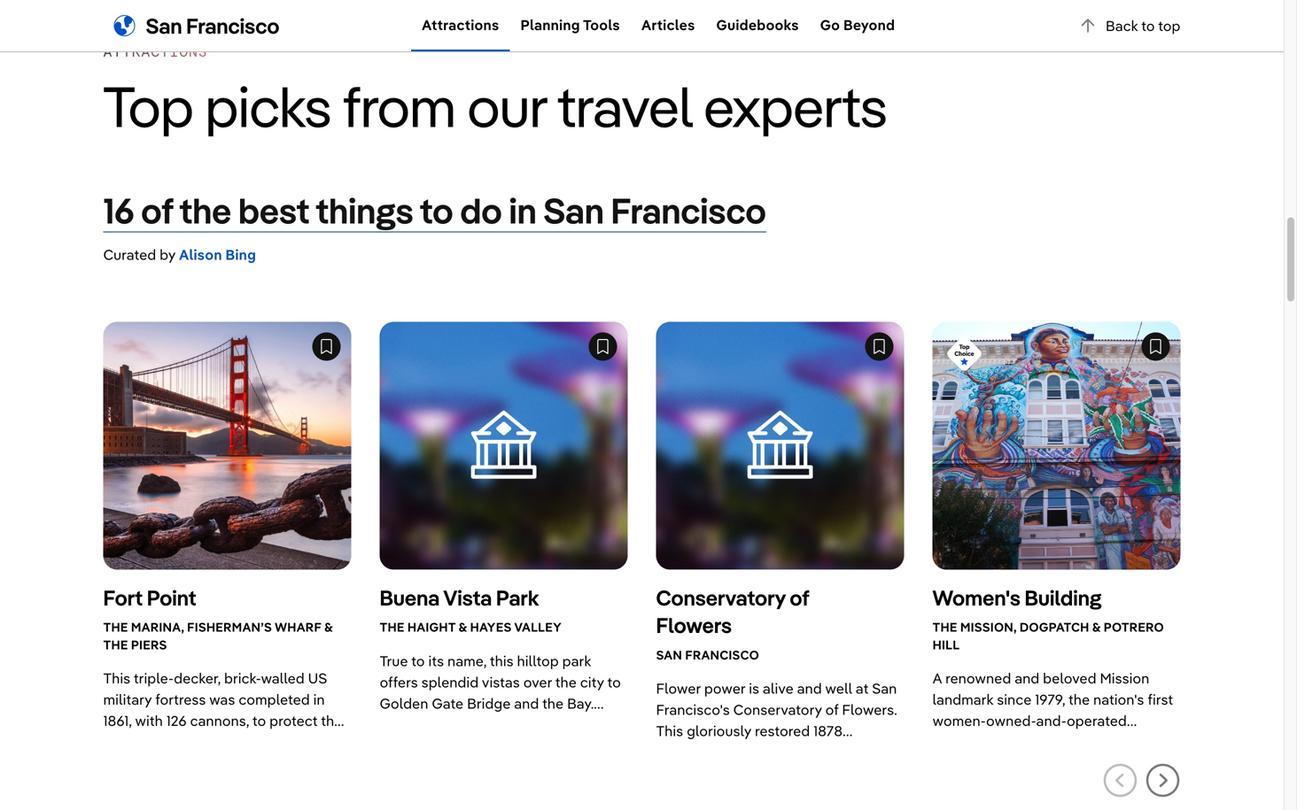 Task type: locate. For each thing, give the bounding box(es) containing it.
126
[[166, 712, 187, 730]]

fort
[[103, 584, 143, 611]]

3 the from the left
[[933, 620, 957, 635]]

with
[[135, 712, 163, 730], [1139, 733, 1167, 751]]

this up military
[[103, 670, 130, 687]]

1 horizontal spatial with
[[1139, 733, 1167, 751]]

to left do
[[420, 188, 453, 233]]

greenhouse
[[719, 744, 796, 761]]

and left well
[[797, 680, 822, 698]]

is inside the true to its name, this hilltop park offers splendid vistas over the city to golden gate bridge and the bay. founded in 1867, this is one of the oldest…
[[518, 716, 528, 734]]

flowers.
[[842, 701, 897, 719]]

beyond
[[843, 16, 895, 34]]

2 horizontal spatial &
[[1092, 620, 1101, 635]]

the inside women's building the mission, dogpatch & potrero hill
[[933, 620, 957, 635]]

& left the hayes
[[458, 620, 467, 635]]

alison
[[179, 246, 222, 264]]

this up vistas
[[490, 652, 514, 670]]

best
[[238, 188, 310, 233]]

marina,
[[131, 620, 184, 635]]

& for women's
[[1092, 620, 1101, 635]]

attractions up top
[[103, 46, 208, 60]]

conservatory inside conservatory of flowers san francisco
[[656, 584, 786, 611]]

1 vertical spatial with
[[1139, 733, 1167, 751]]

with up against
[[135, 712, 163, 730]]

conservatory inside flower power is alive and well at san francisco's conservatory of flowers. this gloriously restored 1878 victorian greenhouse is home to freaky outer…
[[733, 701, 822, 719]]

1 horizontal spatial this
[[656, 723, 683, 740]]

by
[[160, 246, 175, 264]]

against
[[130, 733, 178, 751]]

0 vertical spatial this
[[103, 670, 130, 687]]

and
[[1015, 670, 1040, 687], [797, 680, 822, 698], [514, 695, 539, 713]]

women's building link
[[933, 584, 1156, 612]]

fisherman's
[[187, 620, 272, 635]]

is up neighborhood…
[[1054, 733, 1065, 751]]

conservatory up flowers
[[656, 584, 786, 611]]

this triple-decker, brick-walled us military fortress was completed in 1861, with 126 cannons, to protect the bay against certain invasion during the…
[[103, 670, 342, 772]]

to left top
[[1141, 17, 1155, 35]]

the
[[103, 620, 128, 635], [380, 620, 404, 635], [933, 620, 957, 635]]

to up invasion
[[252, 712, 266, 730]]

0 horizontal spatial &
[[324, 620, 333, 635]]

attractions up top picks from our travel experts
[[422, 16, 499, 34]]

& inside buena vista park the haight & hayes valley
[[458, 620, 467, 635]]

protect
[[269, 712, 318, 730]]

conservatory of flowers image
[[656, 322, 904, 570]]

community
[[933, 733, 1006, 751]]

the inside fort point the marina, fisherman's wharf & the piers
[[103, 620, 128, 635]]

in down gate on the bottom of the page
[[442, 716, 453, 734]]

& left potrero on the right of the page
[[1092, 620, 1101, 635]]

beloved
[[1043, 670, 1096, 687]]

0 vertical spatial conservatory
[[656, 584, 786, 611]]

during
[[288, 733, 331, 751]]

one down over
[[532, 716, 557, 734]]

to left its
[[411, 652, 425, 670]]

0 horizontal spatial and
[[514, 695, 539, 713]]

16 of the best things to do in san francisco link
[[103, 188, 766, 233]]

go beyond
[[820, 16, 895, 34]]

one down community
[[933, 755, 957, 772]]

& right wharf
[[324, 620, 333, 635]]

previous slide image
[[1103, 763, 1138, 799]]

fort point the marina, fisherman's wharf & the piers
[[103, 584, 333, 653]]

0 horizontal spatial in
[[313, 691, 325, 709]]

curated
[[103, 246, 156, 264]]

0 horizontal spatial this
[[103, 670, 130, 687]]

1 horizontal spatial in
[[442, 716, 453, 734]]

the inside fort point the marina, fisherman's wharf & the piers
[[103, 637, 128, 653]]

1 horizontal spatial the
[[380, 620, 404, 635]]

with up next slide icon
[[1139, 733, 1167, 751]]

this
[[490, 652, 514, 670], [491, 716, 514, 734]]

1 the from the left
[[103, 620, 128, 635]]

0 horizontal spatial the
[[103, 620, 128, 635]]

travel
[[557, 70, 692, 142]]

is inside "a renowned and beloved mission landmark since 1979, the nation's first women-owned-and-operated community center is festooned with one of the neighborhood…"
[[1054, 733, 1065, 751]]

buena vista park image
[[380, 322, 628, 570]]

founded
[[380, 716, 439, 734]]

and inside the true to its name, this hilltop park offers splendid vistas over the city to golden gate bridge and the bay. founded in 1867, this is one of the oldest…
[[514, 695, 539, 713]]

in right do
[[509, 188, 537, 233]]

in inside the 'this triple-decker, brick-walled us military fortress was completed in 1861, with 126 cannons, to protect the bay against certain invasion during the…'
[[313, 691, 325, 709]]

the down the fort
[[103, 620, 128, 635]]

1 horizontal spatial attractions
[[422, 16, 499, 34]]

potrero
[[1104, 620, 1164, 635]]

& inside women's building the mission, dogpatch & potrero hill
[[1092, 620, 1101, 635]]

1 vertical spatial in
[[313, 691, 325, 709]]

0 vertical spatial with
[[135, 712, 163, 730]]

the up true
[[380, 620, 404, 635]]

2 the from the left
[[380, 620, 404, 635]]

2 horizontal spatial in
[[509, 188, 537, 233]]

valley
[[514, 620, 562, 635]]

1 horizontal spatial and
[[797, 680, 822, 698]]

at
[[856, 680, 869, 698]]

the up hill
[[933, 620, 957, 635]]

1 vertical spatial this
[[656, 723, 683, 740]]

this up victorian
[[656, 723, 683, 740]]

hilltop
[[517, 652, 559, 670]]

this down "bridge"
[[491, 716, 514, 734]]

of
[[141, 188, 173, 233], [790, 584, 809, 611], [825, 701, 839, 719], [560, 716, 573, 734], [961, 755, 974, 772]]

picks
[[205, 70, 331, 142]]

attractions button
[[422, 16, 499, 34]]

wharf
[[275, 620, 321, 635]]

top picks from our travel experts
[[103, 70, 887, 142]]

the inside the 'this triple-decker, brick-walled us military fortress was completed in 1861, with 126 cannons, to protect the bay against certain invasion during the…'
[[321, 712, 342, 730]]

and inside flower power is alive and well at san francisco's conservatory of flowers. this gloriously restored 1878 victorian greenhouse is home to freaky outer…
[[797, 680, 822, 698]]

festooned
[[1068, 733, 1135, 751]]

in inside the true to its name, this hilltop park offers splendid vistas over the city to golden gate bridge and the bay. founded in 1867, this is one of the oldest…
[[442, 716, 453, 734]]

from
[[343, 70, 456, 142]]

0 vertical spatial this
[[490, 652, 514, 670]]

the left piers
[[103, 637, 128, 653]]

in down the "us"
[[313, 691, 325, 709]]

2 & from the left
[[458, 620, 467, 635]]

attractions
[[422, 16, 499, 34], [103, 46, 208, 60]]

of inside flower power is alive and well at san francisco's conservatory of flowers. this gloriously restored 1878 victorian greenhouse is home to freaky outer…
[[825, 701, 839, 719]]

san
[[146, 12, 182, 39], [543, 188, 604, 233], [656, 648, 682, 663], [872, 680, 897, 698]]

owned-
[[986, 712, 1036, 730]]

women-
[[933, 712, 986, 730]]

2 vertical spatial francisco
[[685, 648, 759, 663]]

0 vertical spatial attractions
[[422, 16, 499, 34]]

1 & from the left
[[324, 620, 333, 635]]

city
[[580, 674, 604, 691]]

is down over
[[518, 716, 528, 734]]

and inside "a renowned and beloved mission landmark since 1979, the nation's first women-owned-and-operated community center is festooned with one of the neighborhood…"
[[1015, 670, 1040, 687]]

vistas
[[482, 674, 520, 691]]

conservatory down alive
[[733, 701, 822, 719]]

things
[[316, 188, 414, 233]]

1 vertical spatial one
[[933, 755, 957, 772]]

is left home
[[800, 744, 810, 761]]

articles
[[641, 16, 695, 34]]

....... image
[[933, 322, 1181, 570]]

bay.
[[567, 695, 594, 713]]

of inside "a renowned and beloved mission landmark since 1979, the nation's first women-owned-and-operated community center is festooned with one of the neighborhood…"
[[961, 755, 974, 772]]

and down over
[[514, 695, 539, 713]]

invasion
[[231, 733, 285, 751]]

one inside the true to its name, this hilltop park offers splendid vistas over the city to golden gate bridge and the bay. founded in 1867, this is one of the oldest…
[[532, 716, 557, 734]]

3 & from the left
[[1092, 620, 1101, 635]]

park
[[562, 652, 591, 670]]

to right home
[[854, 744, 868, 761]]

us
[[308, 670, 327, 687]]

0 horizontal spatial attractions
[[103, 46, 208, 60]]

francisco
[[186, 12, 279, 39], [611, 188, 766, 233], [685, 648, 759, 663]]

victorian
[[656, 744, 715, 761]]

articles button
[[641, 16, 695, 34]]

0 vertical spatial one
[[532, 716, 557, 734]]

0 horizontal spatial with
[[135, 712, 163, 730]]

building
[[1025, 584, 1102, 611]]

1979,
[[1035, 691, 1065, 709]]

the for women's
[[933, 620, 957, 635]]

1 vertical spatial conservatory
[[733, 701, 822, 719]]

the up alison
[[179, 188, 231, 233]]

0 horizontal spatial one
[[532, 716, 557, 734]]

the up during
[[321, 712, 342, 730]]

2 horizontal spatial and
[[1015, 670, 1040, 687]]

the down bay.
[[576, 716, 598, 734]]

1 horizontal spatial &
[[458, 620, 467, 635]]

this inside flower power is alive and well at san francisco's conservatory of flowers. this gloriously restored 1878 victorian greenhouse is home to freaky outer…
[[656, 723, 683, 740]]

and up the since
[[1015, 670, 1040, 687]]

planning tools
[[520, 16, 620, 34]]

the
[[179, 188, 231, 233], [103, 637, 128, 653], [555, 674, 577, 691], [1068, 691, 1090, 709], [542, 695, 564, 713], [321, 712, 342, 730], [576, 716, 598, 734], [977, 755, 999, 772]]

&
[[324, 620, 333, 635], [458, 620, 467, 635], [1092, 620, 1101, 635]]

2 horizontal spatial the
[[933, 620, 957, 635]]

1 horizontal spatial one
[[933, 755, 957, 772]]

gate
[[432, 695, 464, 713]]

2 vertical spatial in
[[442, 716, 453, 734]]

to inside button
[[1141, 17, 1155, 35]]



Task type: vqa. For each thing, say whether or not it's contained in the screenshot.
Beyond
yes



Task type: describe. For each thing, give the bounding box(es) containing it.
golden
[[380, 695, 428, 713]]

1 vertical spatial attractions
[[103, 46, 208, 60]]

power
[[704, 680, 745, 698]]

restored
[[755, 723, 810, 740]]

go
[[820, 16, 840, 34]]

gloriously
[[687, 723, 751, 740]]

cannons,
[[190, 712, 249, 730]]

fortress
[[155, 691, 206, 709]]

a
[[933, 670, 942, 687]]

our
[[467, 70, 547, 142]]

military
[[103, 691, 152, 709]]

to right the city
[[607, 674, 621, 691]]

16
[[103, 188, 134, 233]]

to inside the 'this triple-decker, brick-walled us military fortress was completed in 1861, with 126 cannons, to protect the bay against certain invasion during the…'
[[252, 712, 266, 730]]

0 vertical spatial in
[[509, 188, 537, 233]]

go beyond button
[[820, 16, 895, 34]]

landmark
[[933, 691, 994, 709]]

one inside "a renowned and beloved mission landmark since 1979, the nation's first women-owned-and-operated community center is festooned with one of the neighborhood…"
[[933, 755, 957, 772]]

vista
[[443, 584, 492, 611]]

of inside the true to its name, this hilltop park offers splendid vistas over the city to golden gate bridge and the bay. founded in 1867, this is one of the oldest…
[[560, 716, 573, 734]]

back to top button
[[1081, 0, 1181, 51]]

true to its name, this hilltop park offers splendid vistas over the city to golden gate bridge and the bay. founded in 1867, this is one of the oldest…
[[380, 652, 621, 755]]

brick-
[[224, 670, 261, 687]]

back to top
[[1106, 17, 1181, 35]]

nation's
[[1093, 691, 1144, 709]]

tools
[[583, 16, 620, 34]]

park
[[496, 584, 539, 611]]

haight
[[407, 620, 456, 635]]

1878
[[813, 723, 843, 740]]

freaky
[[656, 765, 696, 783]]

mission,
[[960, 620, 1017, 635]]

alive
[[763, 680, 794, 698]]

women's
[[933, 584, 1021, 611]]

over
[[523, 674, 552, 691]]

the inside buena vista park the haight & hayes valley
[[380, 620, 404, 635]]

experts
[[704, 70, 887, 142]]

buena vista park link
[[380, 584, 603, 612]]

curated by alison bing
[[103, 246, 256, 264]]

to inside flower power is alive and well at san francisco's conservatory of flowers. this gloriously restored 1878 victorian greenhouse is home to freaky outer…
[[854, 744, 868, 761]]

bridge
[[467, 695, 511, 713]]

francisco's
[[656, 701, 730, 719]]

name,
[[447, 652, 487, 670]]

& inside fort point the marina, fisherman's wharf & the piers
[[324, 620, 333, 635]]

point
[[147, 584, 196, 611]]

is left alive
[[749, 680, 759, 698]]

of inside conservatory of flowers san francisco
[[790, 584, 809, 611]]

with inside "a renowned and beloved mission landmark since 1979, the nation's first women-owned-and-operated community center is festooned with one of the neighborhood…"
[[1139, 733, 1167, 751]]

flowers
[[656, 612, 732, 639]]

1867,
[[457, 716, 487, 734]]

the for fort
[[103, 620, 128, 635]]

since
[[997, 691, 1032, 709]]

francisco inside conservatory of flowers san francisco
[[685, 648, 759, 663]]

1861,
[[103, 712, 132, 730]]

certain
[[182, 733, 228, 751]]

flower
[[656, 680, 701, 698]]

walled
[[261, 670, 305, 687]]

piers
[[131, 637, 167, 653]]

operated
[[1067, 712, 1127, 730]]

guidebooks
[[716, 16, 799, 34]]

san inside conservatory of flowers san francisco
[[656, 648, 682, 663]]

was
[[209, 691, 235, 709]]

hill
[[933, 637, 960, 653]]

top
[[1158, 17, 1181, 35]]

conservatory of flowers link
[[656, 584, 879, 640]]

1 vertical spatial this
[[491, 716, 514, 734]]

do
[[460, 188, 502, 233]]

with inside the 'this triple-decker, brick-walled us military fortress was completed in 1861, with 126 cannons, to protect the bay against certain invasion during the…'
[[135, 712, 163, 730]]

bing
[[225, 246, 256, 264]]

& for buena
[[458, 620, 467, 635]]

offers
[[380, 674, 418, 691]]

oldest…
[[380, 737, 431, 755]]

a renowned and beloved mission landmark since 1979, the nation's first women-owned-and-operated community center is festooned with one of the neighborhood…
[[933, 670, 1173, 772]]

top
[[103, 70, 194, 142]]

planning
[[520, 16, 580, 34]]

the down over
[[542, 695, 564, 713]]

1 vertical spatial francisco
[[611, 188, 766, 233]]

bay
[[103, 733, 127, 751]]

guidebooks button
[[716, 16, 799, 34]]

completed
[[239, 691, 310, 709]]

hayes
[[470, 620, 512, 635]]

outer…
[[700, 765, 744, 783]]

alison bing link
[[179, 246, 256, 264]]

the down community
[[977, 755, 999, 772]]

planning tools button
[[520, 16, 620, 34]]

neighborhood…
[[1002, 755, 1106, 772]]

the down park
[[555, 674, 577, 691]]

this inside the 'this triple-decker, brick-walled us military fortress was completed in 1861, with 126 cannons, to protect the bay against certain invasion during the…'
[[103, 670, 130, 687]]

mission
[[1100, 670, 1149, 687]]

decker,
[[174, 670, 221, 687]]

san francisco
[[146, 12, 279, 39]]

chain, golden gate bridge, san francisco, america image
[[103, 322, 351, 570]]

the down beloved
[[1068, 691, 1090, 709]]

conservatory of flowers san francisco
[[656, 584, 809, 663]]

san inside flower power is alive and well at san francisco's conservatory of flowers. this gloriously restored 1878 victorian greenhouse is home to freaky outer…
[[872, 680, 897, 698]]

buena vista park the haight & hayes valley
[[380, 584, 562, 635]]

first
[[1148, 691, 1173, 709]]

fort point link
[[103, 584, 326, 612]]

renowned
[[945, 670, 1011, 687]]

back
[[1106, 17, 1138, 35]]

its
[[428, 652, 444, 670]]

next slide image
[[1145, 763, 1181, 799]]

the…
[[103, 755, 135, 772]]

0 vertical spatial francisco
[[186, 12, 279, 39]]

buena
[[380, 584, 440, 611]]



